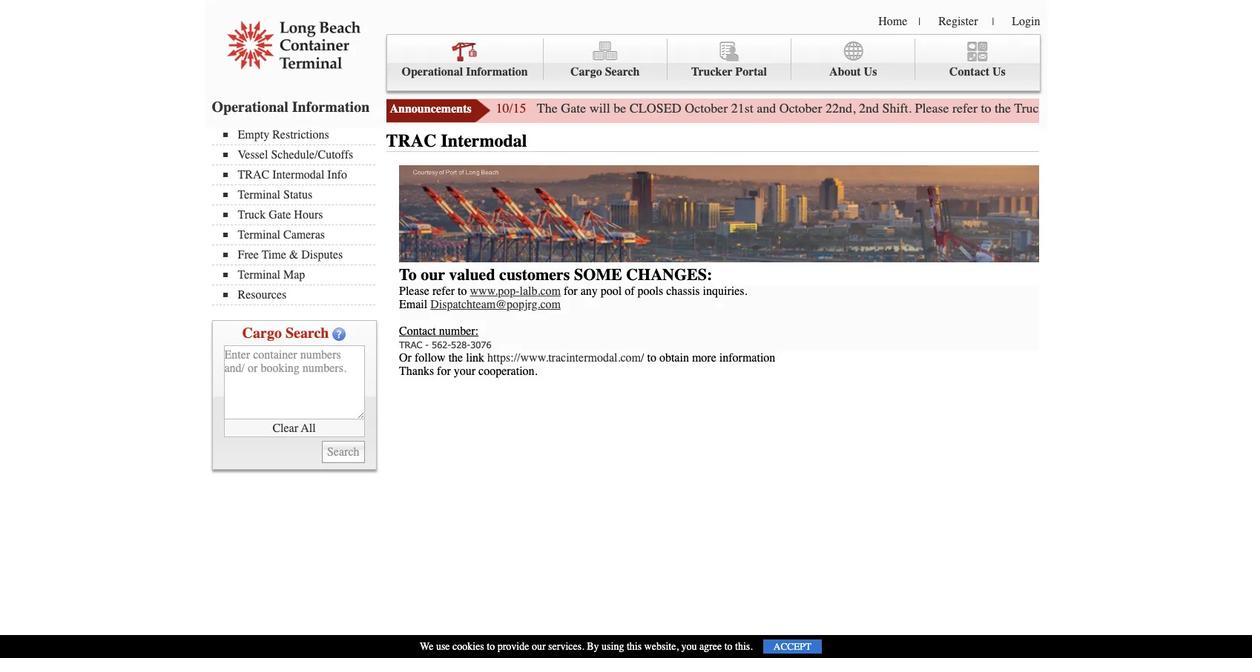 Task type: describe. For each thing, give the bounding box(es) containing it.
thanks
[[399, 365, 434, 378]]

clear
[[273, 422, 298, 435]]

gate inside empty restrictions vessel schedule/cutoffs trac intermodal info terminal status truck gate hours terminal cameras free time & disputes terminal map resources
[[269, 208, 291, 222]]

use
[[436, 641, 450, 654]]

empty
[[238, 128, 269, 142]]

we use cookies to provide our services. by using this website, you agree to this.
[[420, 641, 753, 654]]

number:
[[439, 325, 479, 338]]

cargo search inside menu bar
[[571, 65, 640, 79]]

shift.
[[883, 100, 912, 116]]

you
[[681, 641, 697, 654]]

further
[[1187, 100, 1223, 116]]

1 vertical spatial information
[[292, 99, 370, 116]]

agree
[[700, 641, 722, 654]]

trac - 562-528-3076​ or follow the link https://www.tracintermodal.com​ / to obtain more information thanks for your cooperation​.​
[[399, 339, 776, 378]]

to left the this.
[[725, 641, 733, 654]]

menu bar containing operational information
[[386, 34, 1041, 91]]

operational inside menu bar
[[402, 65, 463, 79]]

intermodal inside empty restrictions vessel schedule/cutoffs trac intermodal info terminal status truck gate hours terminal cameras free time & disputes terminal map resources
[[272, 168, 324, 182]]

status
[[283, 188, 312, 202]]

2nd
[[859, 100, 879, 116]]

0 vertical spatial please
[[915, 100, 949, 116]]

register
[[939, 15, 978, 28]]

to left provide
[[487, 641, 495, 654]]

empty restrictions link
[[223, 128, 375, 142]]

dispatchteam@popjrg.com link
[[430, 298, 561, 312]]

accept
[[774, 642, 812, 653]]

some
[[574, 266, 622, 285]]

info
[[327, 168, 347, 182]]

528-
[[451, 339, 470, 351]]

services.
[[548, 641, 584, 654]]

to inside trac - 562-528-3076​ or follow the link https://www.tracintermodal.com​ / to obtain more information thanks for your cooperation​.​
[[647, 352, 657, 365]]

cooperation​.​
[[479, 365, 538, 378]]

all
[[301, 422, 316, 435]]

more
[[692, 352, 717, 365]]

vessel
[[238, 148, 268, 162]]

chassis
[[666, 285, 700, 298]]

1 vertical spatial operational information
[[212, 99, 370, 116]]

terminal cameras link
[[223, 229, 375, 242]]

trac intermodal info link
[[223, 168, 375, 182]]

3076​
[[470, 339, 492, 351]]

1 horizontal spatial refer
[[953, 100, 978, 116]]

2 terminal from the top
[[238, 229, 280, 242]]

​​​​​​​​​​​​​​​​​​​to our valued customers  some changes: please refer to www.pop-lalb.com for any pool of pools chassis inquiries.
[[399, 266, 747, 298]]

to inside "​​​​​​​​​​​​​​​​​​​to our valued customers  some changes: please refer to www.pop-lalb.com for any pool of pools chassis inquiries."
[[458, 285, 467, 298]]

pools
[[638, 285, 663, 298]]

clear all
[[273, 422, 316, 435]]

announcements
[[390, 102, 472, 116]]

page
[[1139, 100, 1164, 116]]

1 | from the left
[[919, 16, 921, 28]]

resources link
[[223, 289, 375, 302]]

truck gate hours link
[[223, 208, 375, 222]]

operational information link
[[387, 39, 544, 80]]

for inside trac - 562-528-3076​ or follow the link https://www.tracintermodal.com​ / to obtain more information thanks for your cooperation​.​
[[437, 365, 451, 378]]

and
[[757, 100, 776, 116]]

link
[[466, 352, 485, 365]]

using
[[602, 641, 624, 654]]

https://www.tracintermodal.com​ link
[[487, 352, 641, 365]]

trac intermodal
[[386, 131, 527, 151]]

login
[[1012, 15, 1041, 28]]

customers
[[499, 266, 570, 285]]

inquiries.
[[703, 285, 747, 298]]

time
[[262, 249, 286, 262]]

us for about us
[[864, 65, 877, 79]]

the inside trac - 562-528-3076​ or follow the link https://www.tracintermodal.com​ / to obtain more information thanks for your cooperation​.​
[[449, 352, 463, 365]]

valued
[[449, 266, 495, 285]]

register link
[[939, 15, 978, 28]]

empty restrictions vessel schedule/cutoffs trac intermodal info terminal status truck gate hours terminal cameras free time & disputes terminal map resources
[[238, 128, 353, 302]]

562-
[[432, 339, 451, 351]]

1 october from the left
[[685, 100, 728, 116]]

about us
[[829, 65, 877, 79]]

trac for trac intermodal
[[386, 131, 437, 151]]

or
[[399, 352, 412, 365]]

your
[[454, 365, 476, 378]]

will
[[590, 100, 610, 116]]

email dispatchteam@popjrg.com
[[399, 298, 561, 312]]

any
[[581, 285, 598, 298]]

0 horizontal spatial cargo
[[242, 325, 282, 342]]

-
[[425, 339, 429, 351]]

0 vertical spatial truck
[[1014, 100, 1046, 116]]

10/15
[[496, 100, 526, 116]]

1 vertical spatial cargo search
[[242, 325, 329, 342]]

0 horizontal spatial operational
[[212, 99, 288, 116]]

information inside menu bar
[[466, 65, 528, 79]]

login link
[[1012, 15, 1041, 28]]

operational information inside menu bar
[[402, 65, 528, 79]]

cargo search link
[[544, 39, 668, 80]]

about us link
[[792, 39, 916, 80]]

hours inside empty restrictions vessel schedule/cutoffs trac intermodal info terminal status truck gate hours terminal cameras free time & disputes terminal map resources
[[294, 208, 323, 222]]

schedule/cutoffs
[[271, 148, 353, 162]]



Task type: locate. For each thing, give the bounding box(es) containing it.
None submit
[[322, 441, 365, 464]]

map
[[283, 269, 305, 282]]

1 horizontal spatial us
[[993, 65, 1006, 79]]

our
[[421, 266, 445, 285], [532, 641, 546, 654]]

contact inside menu bar
[[950, 65, 990, 79]]

intermodal up status
[[272, 168, 324, 182]]

contact down register
[[950, 65, 990, 79]]

trucker
[[691, 65, 733, 79]]

2 horizontal spatial for
[[1168, 100, 1183, 116]]

disputes
[[301, 249, 343, 262]]

0 horizontal spatial us
[[864, 65, 877, 79]]

0 horizontal spatial gate
[[269, 208, 291, 222]]

0 horizontal spatial our
[[421, 266, 445, 285]]

0 horizontal spatial menu bar
[[212, 127, 382, 306]]

0 vertical spatial cargo search
[[571, 65, 640, 79]]

search down resources link
[[286, 325, 329, 342]]

1 vertical spatial for
[[564, 285, 578, 298]]

1 us from the left
[[864, 65, 877, 79]]

pool
[[601, 285, 622, 298]]

1 vertical spatial menu bar
[[212, 127, 382, 306]]

search up be
[[605, 65, 640, 79]]

truck inside empty restrictions vessel schedule/cutoffs trac intermodal info terminal status truck gate hours terminal cameras free time & disputes terminal map resources
[[238, 208, 266, 222]]

0 horizontal spatial search
[[286, 325, 329, 342]]

follow
[[415, 352, 446, 365]]

1 vertical spatial operational
[[212, 99, 288, 116]]

0 horizontal spatial information
[[292, 99, 370, 116]]

operational information up empty restrictions link
[[212, 99, 370, 116]]

1 horizontal spatial hours
[[1078, 100, 1110, 116]]

contact us
[[950, 65, 1006, 79]]

0 horizontal spatial |
[[919, 16, 921, 28]]

3 terminal from the top
[[238, 269, 280, 282]]

trac
[[386, 131, 437, 151], [238, 168, 269, 182], [399, 339, 422, 351]]

please up contact number:
[[399, 285, 429, 298]]

resources
[[238, 289, 287, 302]]

1 vertical spatial truck
[[238, 208, 266, 222]]

1 terminal from the top
[[238, 188, 280, 202]]

0 horizontal spatial the
[[449, 352, 463, 365]]

0 vertical spatial information
[[466, 65, 528, 79]]

information up "restrictions"
[[292, 99, 370, 116]]

trac up or
[[399, 339, 422, 351]]

free time & disputes link
[[223, 249, 375, 262]]

contact for contact us
[[950, 65, 990, 79]]

cookies
[[453, 641, 484, 654]]

https://www.tracintermodal.com​
[[487, 352, 641, 365]]

operational up empty
[[212, 99, 288, 116]]

1 vertical spatial cargo
[[242, 325, 282, 342]]

2 horizontal spatial gate
[[1049, 100, 1074, 116]]

web
[[1114, 100, 1136, 116]]

trucker portal
[[691, 65, 767, 79]]

to
[[981, 100, 992, 116], [458, 285, 467, 298], [647, 352, 657, 365], [487, 641, 495, 654], [725, 641, 733, 654]]

the down the '528-'
[[449, 352, 463, 365]]

0 vertical spatial refer
[[953, 100, 978, 116]]

0 horizontal spatial october
[[685, 100, 728, 116]]

1 horizontal spatial gate
[[561, 100, 586, 116]]

this
[[627, 641, 642, 654]]

www.pop-lalb.com link
[[470, 285, 561, 298]]

this.
[[735, 641, 753, 654]]

our right ​​​​​​​​​​​​​​​​​​​to
[[421, 266, 445, 285]]

email
[[399, 298, 427, 312]]

&
[[289, 249, 298, 262]]

information
[[466, 65, 528, 79], [292, 99, 370, 116]]

gate
[[561, 100, 586, 116], [1049, 100, 1074, 116], [269, 208, 291, 222]]

by
[[587, 641, 599, 654]]

to left www.pop-
[[458, 285, 467, 298]]

1 vertical spatial the
[[449, 352, 463, 365]]

1 horizontal spatial information
[[466, 65, 528, 79]]

the down contact us
[[995, 100, 1011, 116]]

0 vertical spatial cargo
[[571, 65, 602, 79]]

1 vertical spatial trac
[[238, 168, 269, 182]]

us for contact us
[[993, 65, 1006, 79]]

0 horizontal spatial refer
[[432, 285, 455, 298]]

1 horizontal spatial truck
[[1014, 100, 1046, 116]]

terminal up free
[[238, 229, 280, 242]]

refer inside "​​​​​​​​​​​​​​​​​​​to our valued customers  some changes: please refer to www.pop-lalb.com for any pool of pools chassis inquiries."
[[432, 285, 455, 298]]

cameras
[[283, 229, 325, 242]]

website,
[[644, 641, 679, 654]]

search
[[605, 65, 640, 79], [286, 325, 329, 342]]

1 horizontal spatial the
[[995, 100, 1011, 116]]

0 horizontal spatial operational information
[[212, 99, 370, 116]]

2 | from the left
[[992, 16, 994, 28]]

1 vertical spatial refer
[[432, 285, 455, 298]]

1 vertical spatial terminal
[[238, 229, 280, 242]]

clear all button
[[224, 420, 365, 438]]

1 horizontal spatial intermodal
[[441, 131, 527, 151]]

contact number:
[[399, 325, 479, 338]]

0 vertical spatial terminal
[[238, 188, 280, 202]]

1 vertical spatial intermodal
[[272, 168, 324, 182]]

for left any
[[564, 285, 578, 298]]

1 horizontal spatial cargo
[[571, 65, 602, 79]]

/
[[641, 352, 644, 365]]

1 horizontal spatial please
[[915, 100, 949, 116]]

truck down contact us link
[[1014, 100, 1046, 116]]

0 vertical spatial search
[[605, 65, 640, 79]]

terminal status link
[[223, 188, 375, 202]]

free
[[238, 249, 259, 262]]

2 us from the left
[[993, 65, 1006, 79]]

refer
[[953, 100, 978, 116], [432, 285, 455, 298]]

obtain
[[659, 352, 689, 365]]

1 horizontal spatial contact
[[950, 65, 990, 79]]

1 vertical spatial our
[[532, 641, 546, 654]]

about
[[829, 65, 861, 79]]

our inside "​​​​​​​​​​​​​​​​​​​to our valued customers  some changes: please refer to www.pop-lalb.com for any pool of pools chassis inquiries."
[[421, 266, 445, 285]]

to down contact us
[[981, 100, 992, 116]]

contact for contact number:
[[399, 325, 436, 338]]

please inside "​​​​​​​​​​​​​​​​​​​to our valued customers  some changes: please refer to www.pop-lalb.com for any pool of pools chassis inquiries."
[[399, 285, 429, 298]]

terminal left status
[[238, 188, 280, 202]]

october right and
[[779, 100, 822, 116]]

us
[[864, 65, 877, 79], [993, 65, 1006, 79]]

​​​​​​​​​​​​​​​​​​​to
[[399, 266, 417, 285]]

| left the login
[[992, 16, 994, 28]]

of
[[625, 285, 635, 298]]

0 horizontal spatial for
[[437, 365, 451, 378]]

hours up the cameras
[[294, 208, 323, 222]]

terminal up resources at left top
[[238, 269, 280, 282]]

cargo down resources at left top
[[242, 325, 282, 342]]

trac inside trac - 562-528-3076​ or follow the link https://www.tracintermodal.com​ / to obtain more information thanks for your cooperation​.​
[[399, 339, 422, 351]]

0 horizontal spatial cargo search
[[242, 325, 329, 342]]

2 october from the left
[[779, 100, 822, 116]]

october left 21st
[[685, 100, 728, 116]]

terminal map link
[[223, 269, 375, 282]]

0 vertical spatial intermodal
[[441, 131, 527, 151]]

1 horizontal spatial october
[[779, 100, 822, 116]]

please
[[915, 100, 949, 116], [399, 285, 429, 298]]

0 horizontal spatial intermodal
[[272, 168, 324, 182]]

2 vertical spatial terminal
[[238, 269, 280, 282]]

contact
[[950, 65, 990, 79], [399, 325, 436, 338]]

operational up announcements
[[402, 65, 463, 79]]

truck up free
[[238, 208, 266, 222]]

gate left web
[[1049, 100, 1074, 116]]

october
[[685, 100, 728, 116], [779, 100, 822, 116]]

2 vertical spatial trac
[[399, 339, 422, 351]]

refer right email
[[432, 285, 455, 298]]

trac down announcements
[[386, 131, 437, 151]]

contact up "-"
[[399, 325, 436, 338]]

1 horizontal spatial operational
[[402, 65, 463, 79]]

intermodal
[[441, 131, 527, 151], [272, 168, 324, 182]]

0 vertical spatial menu bar
[[386, 34, 1041, 91]]

cargo search
[[571, 65, 640, 79], [242, 325, 329, 342]]

1 horizontal spatial for
[[564, 285, 578, 298]]

portal
[[735, 65, 767, 79]]

cargo search down resources link
[[242, 325, 329, 342]]

0 horizontal spatial contact
[[399, 325, 436, 338]]

0 horizontal spatial please
[[399, 285, 429, 298]]

0 vertical spatial contact
[[950, 65, 990, 79]]

dispatchteam@popjrg.com
[[430, 298, 561, 312]]

please right shift.
[[915, 100, 949, 116]]

accept button
[[763, 640, 822, 654]]

1 horizontal spatial our
[[532, 641, 546, 654]]

refer down contact us
[[953, 100, 978, 116]]

1 horizontal spatial menu bar
[[386, 34, 1041, 91]]

terminal
[[238, 188, 280, 202], [238, 229, 280, 242], [238, 269, 280, 282]]

www.pop-
[[470, 285, 520, 298]]

1 vertical spatial please
[[399, 285, 429, 298]]

operational
[[402, 65, 463, 79], [212, 99, 288, 116]]

0 vertical spatial trac
[[386, 131, 437, 151]]

1 vertical spatial contact
[[399, 325, 436, 338]]

to right /
[[647, 352, 657, 365]]

the
[[537, 100, 558, 116]]

for inside "​​​​​​​​​​​​​​​​​​​to our valued customers  some changes: please refer to www.pop-lalb.com for any pool of pools chassis inquiries."
[[564, 285, 578, 298]]

21st
[[731, 100, 753, 116]]

0 vertical spatial operational
[[402, 65, 463, 79]]

home
[[879, 15, 908, 28]]

our right provide
[[532, 641, 546, 654]]

cargo up the will
[[571, 65, 602, 79]]

0 vertical spatial hours
[[1078, 100, 1110, 116]]

closed
[[630, 100, 682, 116]]

for left your
[[437, 365, 451, 378]]

|
[[919, 16, 921, 28], [992, 16, 994, 28]]

we
[[420, 641, 434, 654]]

trac down vessel on the left
[[238, 168, 269, 182]]

| right 'home'
[[919, 16, 921, 28]]

gate down status
[[269, 208, 291, 222]]

1 horizontal spatial cargo search
[[571, 65, 640, 79]]

1 horizontal spatial operational information
[[402, 65, 528, 79]]

for right "page"
[[1168, 100, 1183, 116]]

gate
[[1226, 100, 1249, 116]]

cargo search up the will
[[571, 65, 640, 79]]

menu bar
[[386, 34, 1041, 91], [212, 127, 382, 306]]

the
[[995, 100, 1011, 116], [449, 352, 463, 365]]

trac inside empty restrictions vessel schedule/cutoffs trac intermodal info terminal status truck gate hours terminal cameras free time & disputes terminal map resources
[[238, 168, 269, 182]]

menu bar containing empty restrictions
[[212, 127, 382, 306]]

information up 10/15
[[466, 65, 528, 79]]

0 vertical spatial operational information
[[402, 65, 528, 79]]

gate right the on the left top of page
[[561, 100, 586, 116]]

1 horizontal spatial |
[[992, 16, 994, 28]]

operational information up announcements
[[402, 65, 528, 79]]

0 vertical spatial our
[[421, 266, 445, 285]]

intermodal down 10/15
[[441, 131, 527, 151]]

0 vertical spatial for
[[1168, 100, 1183, 116]]

0 horizontal spatial truck
[[238, 208, 266, 222]]

1 vertical spatial search
[[286, 325, 329, 342]]

trucker portal link
[[668, 39, 792, 80]]

contact us link
[[916, 39, 1040, 80]]

truck
[[1014, 100, 1046, 116], [238, 208, 266, 222]]

1 vertical spatial hours
[[294, 208, 323, 222]]

10/15 the gate will be closed october 21st and october 22nd, 2nd shift. please refer to the truck gate hours web page for further gate d
[[496, 100, 1252, 116]]

0 horizontal spatial hours
[[294, 208, 323, 222]]

vessel schedule/cutoffs link
[[223, 148, 375, 162]]

1 horizontal spatial search
[[605, 65, 640, 79]]

0 vertical spatial the
[[995, 100, 1011, 116]]

lalb.com
[[520, 285, 561, 298]]

trac for trac - 562-528-3076​ or follow the link https://www.tracintermodal.com​ / to obtain more information thanks for your cooperation​.​
[[399, 339, 422, 351]]

information
[[719, 352, 776, 365]]

Enter container numbers and/ or booking numbers.  text field
[[224, 346, 365, 420]]

hours left web
[[1078, 100, 1110, 116]]

2 vertical spatial for
[[437, 365, 451, 378]]



Task type: vqa. For each thing, say whether or not it's contained in the screenshot.
the right Long
no



